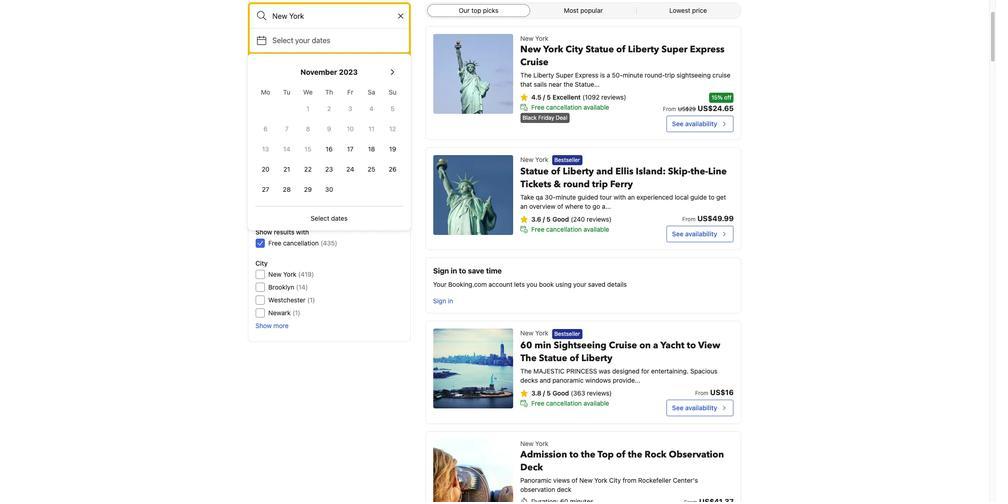 Task type: describe. For each thing, give the bounding box(es) containing it.
deck
[[557, 485, 571, 493]]

12 November 2023 checkbox
[[382, 120, 403, 138]]

round
[[563, 178, 590, 191]]

& left rentals
[[314, 208, 319, 216]]

liberty inside statue of liberty and ellis island: skip-the-line tickets & round trip ferry take qa 30-minute guided tour with an experienced local guide to get an overview of where to go a...
[[563, 165, 594, 178]]

clear
[[383, 95, 399, 102]]

details
[[607, 281, 627, 288]]

top
[[598, 448, 614, 461]]

(136)
[[340, 169, 355, 177]]

0 vertical spatial your
[[295, 36, 310, 45]]

time
[[486, 267, 502, 275]]

select dates
[[311, 214, 348, 222]]

(419)
[[298, 270, 314, 278]]

a...
[[602, 203, 611, 210]]

15% off from us$29 us$24.65
[[663, 94, 734, 112]]

/ for cruise
[[543, 93, 545, 101]]

views
[[553, 476, 570, 484]]

15 November 2023 checkbox
[[297, 140, 319, 158]]

tour
[[600, 193, 612, 201]]

travel
[[268, 208, 286, 216]]

sa
[[368, 88, 375, 96]]

3 the from the top
[[520, 367, 532, 375]]

1 vertical spatial express
[[575, 71, 598, 79]]

from for yacht
[[695, 390, 708, 396]]

new york admission to the top of the rock observation deck panoramic views of new york city from rockefeller center's observation deck
[[520, 440, 724, 493]]

from us$49.99
[[682, 215, 734, 223]]

that
[[520, 80, 532, 88]]

of up tickets
[[551, 165, 560, 178]]

city inside new york new york city statue of liberty super express cruise the liberty super express is a 50-minute round-trip sightseeing cruise that sails near the statue...
[[566, 43, 583, 56]]

(1) for newark (1)
[[293, 309, 300, 317]]

30 November 2023 checkbox
[[319, 180, 340, 199]]

& for (136)
[[312, 169, 316, 177]]

cruise inside new york new york city statue of liberty super express cruise the liberty super express is a 50-minute round-trip sightseeing cruise that sails near the statue...
[[520, 56, 549, 68]]

1 horizontal spatial dates
[[331, 214, 348, 222]]

12
[[389, 125, 396, 133]]

7 November 2023 checkbox
[[276, 120, 297, 138]]

overview
[[529, 203, 556, 210]]

tickets
[[520, 178, 551, 191]]

(1) for westchester (1)
[[307, 296, 315, 304]]

account
[[489, 281, 512, 288]]

new york (419)
[[268, 270, 314, 278]]

5 inside the 5 november 2023 checkbox
[[391, 105, 395, 112]]

more
[[273, 322, 289, 330]]

0 vertical spatial an
[[628, 193, 635, 201]]

22
[[304, 165, 312, 173]]

and inside '60 min sightseeing cruise on a yacht to view the statue of liberty the majestic princess was designed for entertaining. spacious decks and panoramic windows provide...'
[[540, 376, 551, 384]]

search
[[317, 61, 341, 69]]

black
[[523, 114, 537, 121]]

new york for statue
[[520, 156, 548, 163]]

westchester
[[268, 296, 306, 304]]

reviews) for the
[[587, 389, 612, 397]]

3.8 / 5 good (363 reviews)
[[531, 389, 612, 397]]

27 November 2023 checkbox
[[255, 180, 276, 199]]

11 November 2023 checkbox
[[361, 120, 382, 138]]

qa
[[536, 193, 543, 201]]

see for the-
[[672, 230, 684, 238]]

see availability for 60 min sightseeing cruise on a yacht to view the statue of liberty
[[672, 404, 717, 412]]

28 November 2023 checkbox
[[276, 180, 297, 199]]

admission to the top of the rock observation deck image
[[433, 439, 513, 502]]

observation
[[669, 448, 724, 461]]

to left get at the right top of page
[[709, 193, 715, 201]]

availability for 60 min sightseeing cruise on a yacht to view the statue of liberty
[[685, 404, 717, 412]]

where
[[565, 203, 583, 210]]

3
[[348, 105, 352, 112]]

free for statue of liberty and ellis island: skip-the-line tickets & round trip ferry
[[531, 226, 544, 233]]

4.5 / 5 excellent (1092 reviews)
[[531, 93, 626, 101]]

23 November 2023 checkbox
[[319, 160, 340, 179]]

sign for sign in
[[433, 297, 446, 305]]

lets
[[514, 281, 525, 288]]

tours (435)
[[268, 131, 303, 139]]

round-
[[645, 71, 665, 79]]

us$49.99
[[697, 215, 734, 223]]

the inside new york new york city statue of liberty super express cruise the liberty super express is a 50-minute round-trip sightseeing cruise that sails near the statue...
[[564, 80, 573, 88]]

25
[[368, 165, 375, 173]]

16
[[326, 145, 333, 153]]

price
[[692, 6, 707, 14]]

28
[[283, 185, 291, 193]]

free for new york city statue of liberty super express cruise
[[531, 103, 544, 111]]

provide...
[[613, 376, 640, 384]]

us$24.65
[[698, 104, 734, 112]]

/ for &
[[543, 215, 545, 223]]

newark (1)
[[268, 309, 300, 317]]

statue inside '60 min sightseeing cruise on a yacht to view the statue of liberty the majestic princess was designed for entertaining. spacious decks and panoramic windows provide...'
[[539, 352, 567, 364]]

60 min sightseeing cruise on a yacht to view the statue of liberty the majestic princess was designed for entertaining. spacious decks and panoramic windows provide...
[[520, 339, 720, 384]]

available for super
[[584, 103, 609, 111]]

to inside '60 min sightseeing cruise on a yacht to view the statue of liberty the majestic princess was designed for entertaining. spacious decks and panoramic windows provide...'
[[687, 339, 696, 351]]

0 horizontal spatial with
[[296, 228, 309, 236]]

2 horizontal spatial the
[[628, 448, 642, 461]]

6 November 2023 checkbox
[[255, 120, 276, 138]]

the inside new york new york city statue of liberty super express cruise the liberty super express is a 50-minute round-trip sightseeing cruise that sails near the statue...
[[520, 71, 532, 79]]

statue of liberty and ellis island: skip-the-line tickets & round trip ferry image
[[433, 155, 513, 235]]

1 vertical spatial super
[[556, 71, 573, 79]]

8 November 2023 checkbox
[[297, 120, 319, 138]]

black friday deal
[[523, 114, 567, 121]]

see for to
[[672, 404, 684, 412]]

(288)
[[321, 144, 338, 151]]

bestseller for liberty
[[554, 157, 580, 164]]

cancellation down results
[[283, 239, 319, 247]]

ellis
[[615, 165, 634, 178]]

1 horizontal spatial (435)
[[321, 239, 337, 247]]

0 vertical spatial super
[[661, 43, 688, 56]]

on
[[639, 339, 651, 351]]

availability for new york city statue of liberty super express cruise
[[685, 120, 717, 128]]

popular
[[580, 6, 603, 14]]

select for select dates
[[311, 214, 329, 222]]

experienced
[[637, 193, 673, 201]]

free cancellation available for &
[[531, 226, 609, 233]]

60 min sightseeing cruise on a yacht to view the statue of liberty image
[[433, 329, 513, 409]]

grid containing mo
[[255, 83, 403, 199]]

17
[[347, 145, 354, 153]]

newark
[[268, 309, 291, 317]]

see availability for new york city statue of liberty super express cruise
[[672, 120, 717, 128]]

3.6 / 5 good (240 reviews)
[[531, 215, 612, 223]]

skip-
[[668, 165, 691, 178]]

booking.com
[[448, 281, 487, 288]]

clear button
[[380, 90, 403, 107]]

9 November 2023 checkbox
[[319, 120, 340, 138]]

17 November 2023 checkbox
[[340, 140, 361, 158]]

(240
[[571, 215, 585, 223]]

0 vertical spatial express
[[690, 43, 725, 56]]

free cancellation available for cruise
[[531, 103, 609, 111]]

to inside new york admission to the top of the rock observation deck panoramic views of new york city from rockefeller center's observation deck
[[569, 448, 579, 461]]

top
[[471, 6, 481, 14]]

from
[[623, 476, 636, 484]]

Where are you going? search field
[[249, 4, 409, 28]]

take
[[520, 193, 534, 201]]

14
[[283, 145, 290, 153]]

observation
[[520, 485, 555, 493]]

29 November 2023 checkbox
[[297, 180, 319, 199]]

view
[[698, 339, 720, 351]]

a inside new york new york city statue of liberty super express cruise the liberty super express is a 50-minute round-trip sightseeing cruise that sails near the statue...
[[607, 71, 610, 79]]

22 November 2023 checkbox
[[297, 160, 319, 179]]

19
[[389, 145, 396, 153]]

a inside '60 min sightseeing cruise on a yacht to view the statue of liberty the majestic princess was designed for entertaining. spacious decks and panoramic windows provide...'
[[653, 339, 658, 351]]

select your dates
[[272, 36, 330, 45]]

(53)
[[308, 182, 321, 190]]

rentals
[[320, 208, 341, 216]]

5 November 2023 checkbox
[[382, 100, 403, 118]]

4 November 2023 checkbox
[[361, 100, 382, 118]]

yacht
[[660, 339, 685, 351]]

from us$16
[[695, 388, 734, 396]]

16 November 2023 checkbox
[[319, 140, 340, 158]]

2 November 2023 checkbox
[[319, 100, 340, 118]]

3.8
[[531, 389, 541, 397]]

& inside statue of liberty and ellis island: skip-the-line tickets & round trip ferry take qa 30-minute guided tour with an experienced local guide to get an overview of where to go a...
[[554, 178, 561, 191]]

book
[[539, 281, 554, 288]]

from inside 15% off from us$29 us$24.65
[[663, 106, 676, 112]]

your
[[433, 281, 447, 288]]

& for (53)
[[285, 182, 289, 190]]

1 horizontal spatial your
[[573, 281, 586, 288]]

minute inside statue of liberty and ellis island: skip-the-line tickets & round trip ferry take qa 30-minute guided tour with an experienced local guide to get an overview of where to go a...
[[556, 193, 576, 201]]

is
[[600, 71, 605, 79]]

& for (288)
[[290, 144, 295, 151]]

13 November 2023 checkbox
[[255, 140, 276, 158]]

sails
[[534, 80, 547, 88]]



Task type: locate. For each thing, give the bounding box(es) containing it.
availability for statue of liberty and ellis island: skip-the-line tickets & round trip ferry
[[685, 230, 717, 238]]

1 horizontal spatial super
[[661, 43, 688, 56]]

21 November 2023 checkbox
[[276, 160, 297, 179]]

free down 4.5 at the right top of the page
[[531, 103, 544, 111]]

3 availability from the top
[[685, 404, 717, 412]]

cancellation down 3.8 / 5 good (363 reviews)
[[546, 399, 582, 407]]

of up 50-
[[616, 43, 626, 56]]

1 vertical spatial select
[[311, 214, 329, 222]]

see availability down from us$49.99
[[672, 230, 717, 238]]

0 vertical spatial see availability
[[672, 120, 717, 128]]

in for sign in
[[448, 297, 453, 305]]

good for &
[[552, 215, 569, 223]]

0 horizontal spatial minute
[[556, 193, 576, 201]]

0 vertical spatial (1)
[[307, 296, 315, 304]]

results
[[274, 228, 294, 236]]

express up sightseeing
[[690, 43, 725, 56]]

0 vertical spatial from
[[663, 106, 676, 112]]

7
[[285, 125, 289, 133]]

new york
[[520, 156, 548, 163], [520, 329, 548, 337]]

2 see availability from the top
[[672, 230, 717, 238]]

10
[[347, 125, 354, 133]]

1 horizontal spatial with
[[614, 193, 626, 201]]

0 horizontal spatial an
[[520, 203, 528, 210]]

bestseller up the sightseeing
[[554, 330, 580, 337]]

liberty up 'round-'
[[628, 43, 659, 56]]

60
[[520, 339, 532, 351]]

and left "ellis" on the right top of the page
[[596, 165, 613, 178]]

0 vertical spatial minute
[[623, 71, 643, 79]]

0 horizontal spatial super
[[556, 71, 573, 79]]

near
[[549, 80, 562, 88]]

designed
[[612, 367, 640, 375]]

0 horizontal spatial and
[[540, 376, 551, 384]]

1 horizontal spatial select
[[311, 214, 329, 222]]

of right top
[[616, 448, 626, 461]]

trip left sightseeing
[[665, 71, 675, 79]]

show left more
[[255, 322, 272, 330]]

see down the us$29
[[672, 120, 684, 128]]

trip inside statue of liberty and ellis island: skip-the-line tickets & round trip ferry take qa 30-minute guided tour with an experienced local guide to get an overview of where to go a...
[[592, 178, 608, 191]]

1 new york from the top
[[520, 156, 548, 163]]

1 the from the top
[[520, 71, 532, 79]]

the down 60
[[520, 352, 537, 364]]

1 vertical spatial city
[[255, 259, 268, 267]]

1 sign from the top
[[433, 267, 449, 275]]

with inside statue of liberty and ellis island: skip-the-line tickets & round trip ferry take qa 30-minute guided tour with an experienced local guide to get an overview of where to go a...
[[614, 193, 626, 201]]

cruise
[[520, 56, 549, 68], [609, 339, 637, 351]]

/ for statue
[[543, 389, 545, 397]]

the up excellent
[[564, 80, 573, 88]]

reviews) for ferry
[[587, 215, 612, 223]]

a right "is"
[[607, 71, 610, 79]]

(435) left 8 at top left
[[287, 131, 303, 139]]

0 vertical spatial availability
[[685, 120, 717, 128]]

sign down your
[[433, 297, 446, 305]]

city
[[566, 43, 583, 56], [255, 259, 268, 267], [609, 476, 621, 484]]

/ right 4.5 at the right top of the page
[[543, 93, 545, 101]]

3.6
[[531, 215, 541, 223]]

/ right 3.6
[[543, 215, 545, 223]]

0 horizontal spatial cruise
[[520, 56, 549, 68]]

cancellation down 3.6 / 5 good (240 reviews)
[[546, 226, 582, 233]]

minute up the where at the right top of the page
[[556, 193, 576, 201]]

free down 3.8
[[531, 399, 544, 407]]

0 vertical spatial show
[[255, 228, 272, 236]]

2 vertical spatial see
[[672, 404, 684, 412]]

2 vertical spatial /
[[543, 389, 545, 397]]

trip up tour
[[592, 178, 608, 191]]

good left (240
[[552, 215, 569, 223]]

1 horizontal spatial trip
[[665, 71, 675, 79]]

to left go
[[585, 203, 591, 210]]

liberty up was
[[581, 352, 613, 364]]

1 vertical spatial (435)
[[321, 239, 337, 247]]

2 the from the top
[[520, 352, 537, 364]]

0 vertical spatial the
[[520, 71, 532, 79]]

8
[[306, 125, 310, 133]]

0 vertical spatial trip
[[665, 71, 675, 79]]

1 vertical spatial new york
[[520, 329, 548, 337]]

2 vertical spatial statue
[[539, 352, 567, 364]]

0 horizontal spatial select
[[272, 36, 293, 45]]

2 show from the top
[[255, 322, 272, 330]]

0 vertical spatial reviews)
[[601, 93, 626, 101]]

1 horizontal spatial the
[[581, 448, 595, 461]]

1 November 2023 checkbox
[[297, 100, 319, 118]]

1 good from the top
[[552, 215, 569, 223]]

super up sightseeing
[[661, 43, 688, 56]]

the up that
[[520, 71, 532, 79]]

cancellation for statue of liberty and ellis island: skip-the-line tickets & round trip ferry
[[546, 226, 582, 233]]

reviews) for super
[[601, 93, 626, 101]]

2 good from the top
[[553, 389, 569, 397]]

sign for sign in to save time
[[433, 267, 449, 275]]

15%
[[712, 94, 723, 101]]

6
[[264, 125, 268, 133]]

2 vertical spatial the
[[520, 367, 532, 375]]

2 availability from the top
[[685, 230, 717, 238]]

statue up tickets
[[520, 165, 549, 178]]

free cancellation available down excellent
[[531, 103, 609, 111]]

travel services & rentals
[[268, 208, 341, 216]]

0 vertical spatial sign
[[433, 267, 449, 275]]

minute left 'round-'
[[623, 71, 643, 79]]

18
[[368, 145, 375, 153]]

rockefeller
[[638, 476, 671, 484]]

grid
[[255, 83, 403, 199]]

1 vertical spatial see
[[672, 230, 684, 238]]

free for 60 min sightseeing cruise on a yacht to view the statue of liberty
[[531, 399, 544, 407]]

1 vertical spatial the
[[520, 352, 537, 364]]

5 right 4.5 at the right top of the page
[[547, 93, 551, 101]]

from left us$16
[[695, 390, 708, 396]]

19 November 2023 checkbox
[[382, 140, 403, 158]]

show for show more
[[255, 322, 272, 330]]

tours
[[268, 131, 285, 139]]

0 vertical spatial statue
[[586, 43, 614, 56]]

see
[[672, 120, 684, 128], [672, 230, 684, 238], [672, 404, 684, 412]]

1 vertical spatial sign
[[433, 297, 446, 305]]

princess
[[566, 367, 597, 375]]

show inside 'button'
[[255, 322, 272, 330]]

1 vertical spatial a
[[653, 339, 658, 351]]

liberty inside '60 min sightseeing cruise on a yacht to view the statue of liberty the majestic princess was designed for entertaining. spacious decks and panoramic windows provide...'
[[581, 352, 613, 364]]

0 vertical spatial (435)
[[287, 131, 303, 139]]

1 vertical spatial good
[[553, 389, 569, 397]]

new york for 60
[[520, 329, 548, 337]]

november
[[301, 68, 337, 76]]

to up views
[[569, 448, 579, 461]]

from down local
[[682, 216, 696, 223]]

1 horizontal spatial city
[[566, 43, 583, 56]]

city inside new york admission to the top of the rock observation deck panoramic views of new york city from rockefeller center's observation deck
[[609, 476, 621, 484]]

available down the (1092
[[584, 103, 609, 111]]

bestseller up the round
[[554, 157, 580, 164]]

2 available from the top
[[584, 226, 609, 233]]

5
[[547, 93, 551, 101], [391, 105, 395, 112], [547, 215, 551, 223], [547, 389, 551, 397]]

new york city statue of liberty super express cruise image
[[433, 34, 513, 114]]

th
[[325, 88, 333, 96]]

select
[[272, 36, 293, 45], [311, 214, 329, 222]]

from left the us$29
[[663, 106, 676, 112]]

nature
[[268, 144, 288, 151]]

5 for statue of liberty and ellis island: skip-the-line tickets & round trip ferry
[[547, 215, 551, 223]]

the
[[520, 71, 532, 79], [520, 352, 537, 364], [520, 367, 532, 375]]

cruise left on
[[609, 339, 637, 351]]

0 horizontal spatial the
[[564, 80, 573, 88]]

2 horizontal spatial city
[[609, 476, 621, 484]]

0 vertical spatial see
[[672, 120, 684, 128]]

1 vertical spatial free cancellation available
[[531, 226, 609, 233]]

1 vertical spatial /
[[543, 215, 545, 223]]

1 see availability from the top
[[672, 120, 717, 128]]

1 vertical spatial with
[[296, 228, 309, 236]]

express up statue...
[[575, 71, 598, 79]]

1 horizontal spatial a
[[653, 339, 658, 351]]

0 vertical spatial available
[[584, 103, 609, 111]]

1 vertical spatial cruise
[[609, 339, 637, 351]]

in down booking.com
[[448, 297, 453, 305]]

show
[[255, 228, 272, 236], [255, 322, 272, 330]]

(1) down (14)
[[307, 296, 315, 304]]

minute inside new york new york city statue of liberty super express cruise the liberty super express is a 50-minute round-trip sightseeing cruise that sails near the statue...
[[623, 71, 643, 79]]

free down show results with
[[268, 239, 281, 247]]

fr
[[347, 88, 353, 96]]

liberty up sails
[[533, 71, 554, 79]]

0 horizontal spatial (435)
[[287, 131, 303, 139]]

reviews) down go
[[587, 215, 612, 223]]

the up decks
[[520, 367, 532, 375]]

0 horizontal spatial (1)
[[293, 309, 300, 317]]

an down the take
[[520, 203, 528, 210]]

1 vertical spatial reviews)
[[587, 215, 612, 223]]

5 for new york city statue of liberty super express cruise
[[547, 93, 551, 101]]

line
[[708, 165, 727, 178]]

free cancellation available for statue
[[531, 399, 609, 407]]

tu
[[283, 88, 290, 96]]

filter
[[255, 95, 274, 103]]

reviews)
[[601, 93, 626, 101], [587, 215, 612, 223], [587, 389, 612, 397]]

using
[[556, 281, 572, 288]]

30
[[325, 185, 333, 193]]

1 horizontal spatial an
[[628, 193, 635, 201]]

new york up 60
[[520, 329, 548, 337]]

24
[[346, 165, 354, 173]]

in up booking.com
[[451, 267, 457, 275]]

21
[[283, 165, 290, 173]]

2 vertical spatial reviews)
[[587, 389, 612, 397]]

26
[[389, 165, 397, 173]]

in for sign in to save time
[[451, 267, 457, 275]]

most
[[564, 6, 579, 14]]

2 vertical spatial free cancellation available
[[531, 399, 609, 407]]

(435) down 'select dates'
[[321, 239, 337, 247]]

24 November 2023 checkbox
[[340, 160, 361, 179]]

2 bestseller from the top
[[554, 330, 580, 337]]

(363
[[571, 389, 585, 397]]

express
[[690, 43, 725, 56], [575, 71, 598, 79]]

0 horizontal spatial express
[[575, 71, 598, 79]]

0 horizontal spatial dates
[[312, 36, 330, 45]]

2 new york from the top
[[520, 329, 548, 337]]

food
[[268, 182, 283, 190]]

0 vertical spatial in
[[451, 267, 457, 275]]

5 for 60 min sightseeing cruise on a yacht to view the statue of liberty
[[547, 389, 551, 397]]

0 horizontal spatial city
[[255, 259, 268, 267]]

0 vertical spatial select
[[272, 36, 293, 45]]

to left view
[[687, 339, 696, 351]]

1 vertical spatial availability
[[685, 230, 717, 238]]

statue inside new york new york city statue of liberty super express cruise the liberty super express is a 50-minute round-trip sightseeing cruise that sails near the statue...
[[586, 43, 614, 56]]

0 vertical spatial cruise
[[520, 56, 549, 68]]

us$29
[[678, 106, 696, 112]]

of down the sightseeing
[[570, 352, 579, 364]]

2 free cancellation available from the top
[[531, 226, 609, 233]]

18 November 2023 checkbox
[[361, 140, 382, 158]]

drink
[[291, 182, 306, 190]]

0 vertical spatial new york
[[520, 156, 548, 163]]

see for liberty
[[672, 120, 684, 128]]

0 vertical spatial and
[[596, 165, 613, 178]]

go
[[593, 203, 600, 210]]

of left the where at the right top of the page
[[557, 203, 563, 210]]

was
[[599, 367, 610, 375]]

sign up your
[[433, 267, 449, 275]]

1 vertical spatial statue
[[520, 165, 549, 178]]

york
[[535, 34, 548, 42], [543, 43, 563, 56], [535, 156, 548, 163], [283, 270, 296, 278], [535, 329, 548, 337], [535, 440, 548, 447], [594, 476, 607, 484]]

the left rock
[[628, 448, 642, 461]]

available down (363
[[584, 399, 609, 407]]

with
[[614, 193, 626, 201], [296, 228, 309, 236]]

1 free cancellation available from the top
[[531, 103, 609, 111]]

3 free cancellation available from the top
[[531, 399, 609, 407]]

2 vertical spatial see availability
[[672, 404, 717, 412]]

statue up "is"
[[586, 43, 614, 56]]

5 right 3.6
[[547, 215, 551, 223]]

cruise inside '60 min sightseeing cruise on a yacht to view the statue of liberty the majestic princess was designed for entertaining. spacious decks and panoramic windows provide...'
[[609, 339, 637, 351]]

search button
[[249, 54, 409, 76]]

see down from us$49.99
[[672, 230, 684, 238]]

our
[[459, 6, 470, 14]]

windows
[[585, 376, 611, 384]]

& up 30-
[[554, 178, 561, 191]]

to
[[709, 193, 715, 201], [585, 203, 591, 210], [459, 267, 466, 275], [687, 339, 696, 351], [569, 448, 579, 461]]

1 vertical spatial minute
[[556, 193, 576, 201]]

1 vertical spatial in
[[448, 297, 453, 305]]

an down 'ferry'
[[628, 193, 635, 201]]

availability down from us$16
[[685, 404, 717, 412]]

show for show results with
[[255, 228, 272, 236]]

picks
[[483, 6, 499, 14]]

good down panoramic
[[553, 389, 569, 397]]

0 vertical spatial good
[[552, 215, 569, 223]]

city left from
[[609, 476, 621, 484]]

free cancellation available down 3.8 / 5 good (363 reviews)
[[531, 399, 609, 407]]

(1) down westchester (1)
[[293, 309, 300, 317]]

0 horizontal spatial your
[[295, 36, 310, 45]]

show results with
[[255, 228, 309, 236]]

1 vertical spatial bestseller
[[554, 330, 580, 337]]

available for the
[[584, 399, 609, 407]]

new york up tickets
[[520, 156, 548, 163]]

1 vertical spatial from
[[682, 216, 696, 223]]

free down 3.6
[[531, 226, 544, 233]]

cancellation for new york city statue of liberty super express cruise
[[546, 103, 582, 111]]

& left drink
[[285, 182, 289, 190]]

1 available from the top
[[584, 103, 609, 111]]

reviews) down 50-
[[601, 93, 626, 101]]

dates
[[312, 36, 330, 45], [331, 214, 348, 222]]

from for skip-
[[682, 216, 696, 223]]

0 vertical spatial free cancellation available
[[531, 103, 609, 111]]

& right nature
[[290, 144, 295, 151]]

us$16
[[710, 388, 734, 396]]

available for ferry
[[584, 226, 609, 233]]

1 availability from the top
[[685, 120, 717, 128]]

with up free cancellation (435)
[[296, 228, 309, 236]]

0 vertical spatial with
[[614, 193, 626, 201]]

2 see from the top
[[672, 230, 684, 238]]

5 right 3.8
[[547, 389, 551, 397]]

25 November 2023 checkbox
[[361, 160, 382, 179]]

1 vertical spatial (1)
[[293, 309, 300, 317]]

your booking.com account lets you book using your saved details
[[433, 281, 627, 288]]

3 see from the top
[[672, 404, 684, 412]]

we
[[303, 88, 313, 96]]

sign in to save time
[[433, 267, 502, 275]]

26 November 2023 checkbox
[[382, 160, 403, 179]]

5 down clear
[[391, 105, 395, 112]]

1 vertical spatial dates
[[331, 214, 348, 222]]

see availability down from us$16
[[672, 404, 717, 412]]

13
[[262, 145, 269, 153]]

2 vertical spatial available
[[584, 399, 609, 407]]

1 horizontal spatial and
[[596, 165, 613, 178]]

cruise up sails
[[520, 56, 549, 68]]

1 vertical spatial show
[[255, 322, 272, 330]]

1 vertical spatial an
[[520, 203, 528, 210]]

1 horizontal spatial minute
[[623, 71, 643, 79]]

4.5
[[531, 93, 541, 101]]

statue of liberty and ellis island: skip-the-line tickets & round trip ferry take qa 30-minute guided tour with an experienced local guide to get an overview of where to go a...
[[520, 165, 727, 210]]

2 vertical spatial from
[[695, 390, 708, 396]]

cancellation down excellent
[[546, 103, 582, 111]]

and inside statue of liberty and ellis island: skip-the-line tickets & round trip ferry take qa 30-minute guided tour with an experienced local guide to get an overview of where to go a...
[[596, 165, 613, 178]]

1 bestseller from the top
[[554, 157, 580, 164]]

availability down from us$49.99
[[685, 230, 717, 238]]

0 vertical spatial city
[[566, 43, 583, 56]]

14 November 2023 checkbox
[[276, 140, 297, 158]]

see availability down the us$29
[[672, 120, 717, 128]]

10 November 2023 checkbox
[[340, 120, 361, 138]]

1 vertical spatial your
[[573, 281, 586, 288]]

local
[[675, 193, 689, 201]]

sign in
[[433, 297, 453, 305]]

free cancellation available down 3.6 / 5 good (240 reviews)
[[531, 226, 609, 233]]

of inside '60 min sightseeing cruise on a yacht to view the statue of liberty the majestic princess was designed for entertaining. spacious decks and panoramic windows provide...'
[[570, 352, 579, 364]]

show more
[[255, 322, 289, 330]]

0 vertical spatial bestseller
[[554, 157, 580, 164]]

reviews) down windows
[[587, 389, 612, 397]]

1 horizontal spatial (1)
[[307, 296, 315, 304]]

from inside from us$49.99
[[682, 216, 696, 223]]

sightseeing
[[677, 71, 711, 79]]

new
[[520, 34, 534, 42], [520, 43, 541, 56], [520, 156, 534, 163], [268, 270, 282, 278], [520, 329, 534, 337], [520, 440, 534, 447], [579, 476, 593, 484]]

get
[[716, 193, 726, 201]]

0 horizontal spatial a
[[607, 71, 610, 79]]

0 horizontal spatial trip
[[592, 178, 608, 191]]

min
[[535, 339, 551, 351]]

brooklyn (14)
[[268, 283, 308, 291]]

westchester (1)
[[268, 296, 315, 304]]

nature & outdoor (288)
[[268, 144, 338, 151]]

dates down where are you going? search box in the top of the page
[[312, 36, 330, 45]]

0 vertical spatial dates
[[312, 36, 330, 45]]

your right using
[[573, 281, 586, 288]]

2 vertical spatial availability
[[685, 404, 717, 412]]

a
[[607, 71, 610, 79], [653, 339, 658, 351]]

with down 'ferry'
[[614, 193, 626, 201]]

1 vertical spatial and
[[540, 376, 551, 384]]

lowest
[[669, 6, 690, 14]]

cancellation for 60 min sightseeing cruise on a yacht to view the statue of liberty
[[546, 399, 582, 407]]

statue inside statue of liberty and ellis island: skip-the-line tickets & round trip ferry take qa 30-minute guided tour with an experienced local guide to get an overview of where to go a...
[[520, 165, 549, 178]]

good for statue
[[553, 389, 569, 397]]

cancellation
[[546, 103, 582, 111], [546, 226, 582, 233], [283, 239, 319, 247], [546, 399, 582, 407]]

rock
[[645, 448, 667, 461]]

deck
[[520, 461, 543, 474]]

20 November 2023 checkbox
[[255, 160, 276, 179]]

2023
[[339, 68, 358, 76]]

see availability for statue of liberty and ellis island: skip-the-line tickets & round trip ferry
[[672, 230, 717, 238]]

bestseller for sightseeing
[[554, 330, 580, 337]]

dates down 30 november 2023 checkbox
[[331, 214, 348, 222]]

& up the (53)
[[312, 169, 316, 177]]

0 vertical spatial /
[[543, 93, 545, 101]]

statue up majestic
[[539, 352, 567, 364]]

1 horizontal spatial express
[[690, 43, 725, 56]]

availability down the us$29
[[685, 120, 717, 128]]

select for select your dates
[[272, 36, 293, 45]]

(14)
[[296, 283, 308, 291]]

to left save
[[459, 267, 466, 275]]

of inside new york new york city statue of liberty super express cruise the liberty super express is a 50-minute round-trip sightseeing cruise that sails near the statue...
[[616, 43, 626, 56]]

entertainment & tickets (136)
[[268, 169, 355, 177]]

and down majestic
[[540, 376, 551, 384]]

1 vertical spatial trip
[[592, 178, 608, 191]]

3 November 2023 checkbox
[[340, 100, 361, 118]]

the left top
[[581, 448, 595, 461]]

15
[[305, 145, 311, 153]]

mo
[[261, 88, 270, 96]]

your up november
[[295, 36, 310, 45]]

from inside from us$16
[[695, 390, 708, 396]]

of right views
[[572, 476, 578, 484]]

city up statue...
[[566, 43, 583, 56]]

2 sign from the top
[[433, 297, 446, 305]]

3 available from the top
[[584, 399, 609, 407]]

1 show from the top
[[255, 228, 272, 236]]

available down (240
[[584, 226, 609, 233]]

2 vertical spatial city
[[609, 476, 621, 484]]

1 see from the top
[[672, 120, 684, 128]]

3 see availability from the top
[[672, 404, 717, 412]]

super up near
[[556, 71, 573, 79]]

23
[[325, 165, 333, 173]]

trip inside new york new york city statue of liberty super express cruise the liberty super express is a 50-minute round-trip sightseeing cruise that sails near the statue...
[[665, 71, 675, 79]]



Task type: vqa. For each thing, say whether or not it's contained in the screenshot.
From US$49.99
yes



